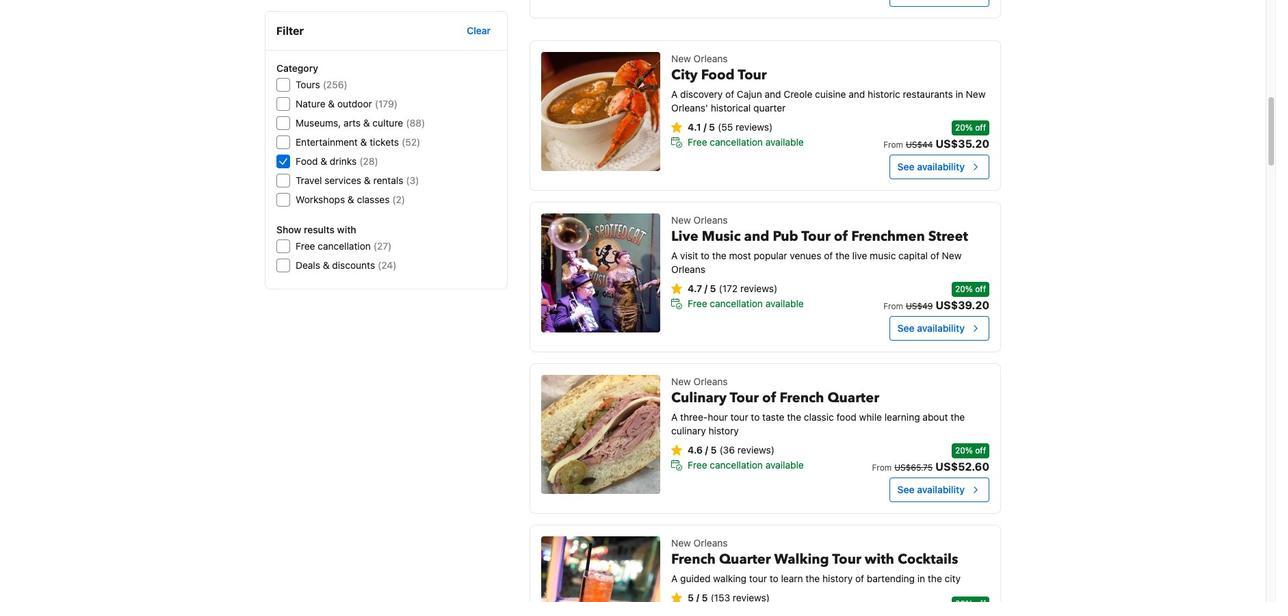 Task type: locate. For each thing, give the bounding box(es) containing it.
0 vertical spatial available
[[765, 136, 804, 148]]

culinary
[[671, 425, 706, 437]]

cancellation for city
[[710, 136, 763, 148]]

0 vertical spatial free cancellation available
[[688, 136, 804, 148]]

/ right the 4.7
[[705, 283, 708, 294]]

orleans inside new orleans french quarter walking tour with cocktails a guided walking tour to learn the history of bartending in the city
[[694, 537, 728, 549]]

0 vertical spatial food
[[701, 66, 735, 84]]

with up bartending
[[865, 550, 894, 569]]

(52)
[[402, 136, 420, 148]]

off up us$52.60
[[975, 445, 986, 456]]

4.7 / 5 (172 reviews)
[[688, 283, 777, 294]]

food inside new orleans city food tour a discovery of cajun and creole cuisine and historic restaurants in new orleans' historical quarter
[[701, 66, 735, 84]]

free
[[688, 136, 707, 148], [296, 240, 315, 252], [688, 298, 707, 309], [688, 459, 707, 471]]

20% up us$35.20 at top
[[955, 122, 973, 133]]

french inside new orleans culinary tour of french quarter a three-hour tour to taste the classic food while learning about the culinary history
[[780, 389, 824, 407]]

free for culinary
[[688, 459, 707, 471]]

in right restaurants
[[956, 88, 963, 100]]

off
[[975, 122, 986, 133], [975, 284, 986, 294], [975, 445, 986, 456]]

2 available from the top
[[765, 298, 804, 309]]

0 vertical spatial quarter
[[827, 389, 879, 407]]

1 horizontal spatial to
[[751, 411, 760, 423]]

us$44
[[906, 140, 933, 150]]

free cancellation available down 4.7 / 5 (172 reviews)
[[688, 298, 804, 309]]

reviews)
[[736, 121, 773, 133], [740, 283, 777, 294], [737, 444, 775, 456]]

1 vertical spatial free cancellation available
[[688, 298, 804, 309]]

2 availability from the top
[[917, 322, 965, 334]]

orleans'
[[671, 102, 708, 114]]

1 horizontal spatial history
[[822, 573, 853, 584]]

& down museums, arts & culture (88)
[[360, 136, 367, 148]]

the left the live on the right
[[835, 250, 850, 261]]

20% up us$52.60
[[955, 445, 973, 456]]

3 off from the top
[[975, 445, 986, 456]]

0 vertical spatial 20%
[[955, 122, 973, 133]]

from left the us$44
[[883, 140, 903, 150]]

new up city
[[671, 53, 691, 64]]

2 vertical spatial 5
[[711, 444, 717, 456]]

1 see from the top
[[897, 161, 914, 172]]

free cancellation available down 4.1 / 5 (55 reviews)
[[688, 136, 804, 148]]

orleans up culinary
[[694, 376, 728, 387]]

new orleans live music and pub tour of frenchmen street a visit to the most popular venues of the live music capital of new orleans
[[671, 214, 968, 275]]

entertainment
[[296, 136, 358, 148]]

guided
[[680, 573, 711, 584]]

a up orleans'
[[671, 88, 678, 100]]

rentals
[[373, 174, 403, 186]]

0 vertical spatial off
[[975, 122, 986, 133]]

1 vertical spatial history
[[822, 573, 853, 584]]

2 vertical spatial 20%
[[955, 445, 973, 456]]

cancellation up "deals & discounts (24)"
[[318, 240, 371, 252]]

to left taste
[[751, 411, 760, 423]]

3 a from the top
[[671, 411, 678, 423]]

tour right walking
[[749, 573, 767, 584]]

see down 'us$65.75'
[[897, 484, 914, 495]]

0 vertical spatial tour
[[730, 411, 748, 423]]

& down '(256)'
[[328, 98, 335, 109]]

1 vertical spatial from
[[883, 301, 903, 311]]

20% inside 20% off from us$44 us$35.20
[[955, 122, 973, 133]]

0 vertical spatial see
[[897, 161, 914, 172]]

cancellation down 4.6 / 5 (36 reviews)
[[710, 459, 763, 471]]

1 see availability from the top
[[897, 161, 965, 172]]

a inside new orleans french quarter walking tour with cocktails a guided walking tour to learn the history of bartending in the city
[[671, 573, 678, 584]]

a left guided on the right bottom of page
[[671, 573, 678, 584]]

with up free cancellation (27)
[[337, 224, 356, 235]]

availability down us$49
[[917, 322, 965, 334]]

deals
[[296, 259, 320, 271]]

popular
[[754, 250, 787, 261]]

free for city
[[688, 136, 707, 148]]

reviews) for of
[[737, 444, 775, 456]]

orleans up guided on the right bottom of page
[[694, 537, 728, 549]]

0 horizontal spatial history
[[709, 425, 739, 437]]

tour inside new orleans culinary tour of french quarter a three-hour tour to taste the classic food while learning about the culinary history
[[730, 411, 748, 423]]

2 vertical spatial off
[[975, 445, 986, 456]]

4.6
[[688, 444, 703, 456]]

and inside new orleans live music and pub tour of frenchmen street a visit to the most popular venues of the live music capital of new orleans
[[744, 227, 769, 246]]

tour up cajun
[[738, 66, 767, 84]]

2 vertical spatial free cancellation available
[[688, 459, 804, 471]]

free down 4.6
[[688, 459, 707, 471]]

tour
[[738, 66, 767, 84], [801, 227, 831, 246], [730, 389, 759, 407], [832, 550, 861, 569]]

1 vertical spatial see
[[897, 322, 914, 334]]

from inside 20% off from us$44 us$35.20
[[883, 140, 903, 150]]

see availability down the us$44
[[897, 161, 965, 172]]

off for city food tour
[[975, 122, 986, 133]]

(36
[[719, 444, 735, 456]]

4 a from the top
[[671, 573, 678, 584]]

with
[[337, 224, 356, 235], [865, 550, 894, 569]]

0 vertical spatial reviews)
[[736, 121, 773, 133]]

see availability down 'us$65.75'
[[897, 484, 965, 495]]

/ right 4.1
[[703, 121, 707, 133]]

2 see availability from the top
[[897, 322, 965, 334]]

see down us$49
[[897, 322, 914, 334]]

1 vertical spatial available
[[765, 298, 804, 309]]

5 left '(55'
[[709, 121, 715, 133]]

orleans for city
[[694, 53, 728, 64]]

entertainment & tickets (52)
[[296, 136, 420, 148]]

from left us$49
[[883, 301, 903, 311]]

1 vertical spatial 5
[[710, 283, 716, 294]]

of inside new orleans city food tour a discovery of cajun and creole cuisine and historic restaurants in new orleans' historical quarter
[[725, 88, 734, 100]]

from inside 20% off from us$65.75 us$52.60
[[872, 463, 892, 473]]

20% up us$39.20
[[955, 284, 973, 294]]

2 vertical spatial to
[[770, 573, 778, 584]]

history down walking
[[822, 573, 853, 584]]

1 horizontal spatial with
[[865, 550, 894, 569]]

& for discounts
[[323, 259, 330, 271]]

0 horizontal spatial in
[[917, 573, 925, 584]]

see for culinary tour of french quarter
[[897, 484, 914, 495]]

to inside new orleans live music and pub tour of frenchmen street a visit to the most popular venues of the live music capital of new orleans
[[701, 250, 710, 261]]

cajun
[[737, 88, 762, 100]]

off for live music and pub tour of frenchmen street
[[975, 284, 986, 294]]

see down the us$44
[[897, 161, 914, 172]]

2 vertical spatial see
[[897, 484, 914, 495]]

orleans down visit
[[671, 263, 705, 275]]

3 see availability from the top
[[897, 484, 965, 495]]

1 horizontal spatial food
[[701, 66, 735, 84]]

to right visit
[[701, 250, 710, 261]]

2 vertical spatial available
[[765, 459, 804, 471]]

deals & discounts (24)
[[296, 259, 396, 271]]

the
[[712, 250, 726, 261], [835, 250, 850, 261], [787, 411, 801, 423], [951, 411, 965, 423], [806, 573, 820, 584], [928, 573, 942, 584]]

reviews) down quarter
[[736, 121, 773, 133]]

new up culinary
[[671, 376, 691, 387]]

0 vertical spatial availability
[[917, 161, 965, 172]]

0 vertical spatial in
[[956, 88, 963, 100]]

free cancellation available for tour
[[688, 459, 804, 471]]

1 horizontal spatial french
[[780, 389, 824, 407]]

cancellation down 4.7 / 5 (172 reviews)
[[710, 298, 763, 309]]

available for and
[[765, 298, 804, 309]]

0 horizontal spatial french
[[671, 550, 716, 569]]

& down travel services & rentals (3)
[[348, 194, 354, 205]]

historical
[[711, 102, 751, 114]]

2 horizontal spatial to
[[770, 573, 778, 584]]

tour inside new orleans french quarter walking tour with cocktails a guided walking tour to learn the history of bartending in the city
[[749, 573, 767, 584]]

new inside new orleans culinary tour of french quarter a three-hour tour to taste the classic food while learning about the culinary history
[[671, 376, 691, 387]]

/
[[703, 121, 707, 133], [705, 283, 708, 294], [705, 444, 708, 456]]

tour up 'venues'
[[801, 227, 831, 246]]

1 vertical spatial in
[[917, 573, 925, 584]]

2 vertical spatial from
[[872, 463, 892, 473]]

off up us$35.20 at top
[[975, 122, 986, 133]]

learn
[[781, 573, 803, 584]]

workshops & classes (2)
[[296, 194, 405, 205]]

frenchmen
[[851, 227, 925, 246]]

reviews) right (172
[[740, 283, 777, 294]]

1 vertical spatial see availability
[[897, 322, 965, 334]]

off up us$39.20
[[975, 284, 986, 294]]

availability for culinary tour of french quarter
[[917, 484, 965, 495]]

0 vertical spatial /
[[703, 121, 707, 133]]

0 vertical spatial with
[[337, 224, 356, 235]]

off inside 20% off from us$49 us$39.20
[[975, 284, 986, 294]]

2 free cancellation available from the top
[[688, 298, 804, 309]]

/ right 4.6
[[705, 444, 708, 456]]

french
[[780, 389, 824, 407], [671, 550, 716, 569]]

1 horizontal spatial in
[[956, 88, 963, 100]]

from left 'us$65.75'
[[872, 463, 892, 473]]

new orleans culinary tour of french quarter a three-hour tour to taste the classic food while learning about the culinary history
[[671, 376, 965, 437]]

reviews) for and
[[740, 283, 777, 294]]

food up discovery
[[701, 66, 735, 84]]

history down hour
[[709, 425, 739, 437]]

tour
[[730, 411, 748, 423], [749, 573, 767, 584]]

classes
[[357, 194, 390, 205]]

1 vertical spatial food
[[296, 155, 318, 167]]

new for live music and pub tour of frenchmen street
[[671, 214, 691, 226]]

2 a from the top
[[671, 250, 678, 261]]

available down quarter
[[765, 136, 804, 148]]

food
[[836, 411, 857, 423]]

us$39.20
[[936, 299, 989, 311]]

0 vertical spatial 5
[[709, 121, 715, 133]]

0 vertical spatial see availability
[[897, 161, 965, 172]]

clear button
[[461, 18, 496, 43]]

1 off from the top
[[975, 122, 986, 133]]

off inside 20% off from us$44 us$35.20
[[975, 122, 986, 133]]

reviews) right (36
[[737, 444, 775, 456]]

5 left (172
[[710, 283, 716, 294]]

cancellation down 4.1 / 5 (55 reviews)
[[710, 136, 763, 148]]

arts
[[344, 117, 361, 129]]

new for french quarter walking tour with cocktails
[[671, 537, 691, 549]]

from
[[883, 140, 903, 150], [883, 301, 903, 311], [872, 463, 892, 473]]

0 horizontal spatial food
[[296, 155, 318, 167]]

available down taste
[[765, 459, 804, 471]]

quarter inside new orleans french quarter walking tour with cocktails a guided walking tour to learn the history of bartending in the city
[[719, 550, 771, 569]]

to inside new orleans french quarter walking tour with cocktails a guided walking tour to learn the history of bartending in the city
[[770, 573, 778, 584]]

a left visit
[[671, 250, 678, 261]]

to left learn
[[770, 573, 778, 584]]

3 see from the top
[[897, 484, 914, 495]]

0 horizontal spatial with
[[337, 224, 356, 235]]

see availability for culinary tour of french quarter
[[897, 484, 965, 495]]

of inside new orleans french quarter walking tour with cocktails a guided walking tour to learn the history of bartending in the city
[[855, 573, 864, 584]]

of up historical
[[725, 88, 734, 100]]

2 vertical spatial availability
[[917, 484, 965, 495]]

new
[[671, 53, 691, 64], [966, 88, 986, 100], [671, 214, 691, 226], [942, 250, 962, 261], [671, 376, 691, 387], [671, 537, 691, 549]]

1 free cancellation available from the top
[[688, 136, 804, 148]]

city food tour image
[[541, 52, 660, 171]]

1 vertical spatial 20%
[[955, 284, 973, 294]]

food up travel
[[296, 155, 318, 167]]

1 horizontal spatial quarter
[[827, 389, 879, 407]]

1 vertical spatial availability
[[917, 322, 965, 334]]

available for tour
[[765, 136, 804, 148]]

3 free cancellation available from the top
[[688, 459, 804, 471]]

1 vertical spatial tour
[[749, 573, 767, 584]]

20% inside 20% off from us$65.75 us$52.60
[[955, 445, 973, 456]]

cancellation for live
[[710, 298, 763, 309]]

availability for city food tour
[[917, 161, 965, 172]]

in
[[956, 88, 963, 100], [917, 573, 925, 584]]

1 vertical spatial /
[[705, 283, 708, 294]]

a inside new orleans live music and pub tour of frenchmen street a visit to the most popular venues of the live music capital of new orleans
[[671, 250, 678, 261]]

tour right culinary
[[730, 389, 759, 407]]

0 vertical spatial french
[[780, 389, 824, 407]]

0 horizontal spatial quarter
[[719, 550, 771, 569]]

history
[[709, 425, 739, 437], [822, 573, 853, 584]]

0 vertical spatial to
[[701, 250, 710, 261]]

the right learn
[[806, 573, 820, 584]]

off inside 20% off from us$65.75 us$52.60
[[975, 445, 986, 456]]

5 left (36
[[711, 444, 717, 456]]

2 vertical spatial reviews)
[[737, 444, 775, 456]]

of up taste
[[762, 389, 776, 407]]

and up popular
[[744, 227, 769, 246]]

/ for live
[[705, 283, 708, 294]]

see for live music and pub tour of frenchmen street
[[897, 322, 914, 334]]

20% for live music and pub tour of frenchmen street
[[955, 284, 973, 294]]

the left city
[[928, 573, 942, 584]]

5 for tour
[[711, 444, 717, 456]]

orleans inside new orleans culinary tour of french quarter a three-hour tour to taste the classic food while learning about the culinary history
[[694, 376, 728, 387]]

see
[[897, 161, 914, 172], [897, 322, 914, 334], [897, 484, 914, 495]]

3 availability from the top
[[917, 484, 965, 495]]

walking
[[774, 550, 829, 569]]

1 vertical spatial reviews)
[[740, 283, 777, 294]]

0 horizontal spatial to
[[701, 250, 710, 261]]

& right "deals"
[[323, 259, 330, 271]]

3 20% from the top
[[955, 445, 973, 456]]

new up "live"
[[671, 214, 691, 226]]

french up guided on the right bottom of page
[[671, 550, 716, 569]]

orleans up music
[[694, 214, 728, 226]]

1 vertical spatial quarter
[[719, 550, 771, 569]]

&
[[328, 98, 335, 109], [363, 117, 370, 129], [360, 136, 367, 148], [320, 155, 327, 167], [364, 174, 371, 186], [348, 194, 354, 205], [323, 259, 330, 271]]

see availability down us$49
[[897, 322, 965, 334]]

0 horizontal spatial tour
[[730, 411, 748, 423]]

filter
[[276, 25, 304, 37]]

visit
[[680, 250, 698, 261]]

1 availability from the top
[[917, 161, 965, 172]]

20% off from us$65.75 us$52.60
[[872, 445, 989, 473]]

tour inside new orleans culinary tour of french quarter a three-hour tour to taste the classic food while learning about the culinary history
[[730, 389, 759, 407]]

results
[[304, 224, 335, 235]]

1 vertical spatial french
[[671, 550, 716, 569]]

the down music
[[712, 250, 726, 261]]

to
[[701, 250, 710, 261], [751, 411, 760, 423], [770, 573, 778, 584]]

in down cocktails
[[917, 573, 925, 584]]

1 vertical spatial with
[[865, 550, 894, 569]]

from inside 20% off from us$49 us$39.20
[[883, 301, 903, 311]]

quarter
[[827, 389, 879, 407], [719, 550, 771, 569]]

music
[[870, 250, 896, 261]]

2 see from the top
[[897, 322, 914, 334]]

2 vertical spatial /
[[705, 444, 708, 456]]

20% inside 20% off from us$49 us$39.20
[[955, 284, 973, 294]]

1 20% from the top
[[955, 122, 973, 133]]

3 available from the top
[[765, 459, 804, 471]]

& down entertainment
[[320, 155, 327, 167]]

live
[[852, 250, 867, 261]]

availability down the us$44
[[917, 161, 965, 172]]

1 a from the top
[[671, 88, 678, 100]]

availability down us$52.60
[[917, 484, 965, 495]]

2 vertical spatial see availability
[[897, 484, 965, 495]]

new inside new orleans french quarter walking tour with cocktails a guided walking tour to learn the history of bartending in the city
[[671, 537, 691, 549]]

0 vertical spatial from
[[883, 140, 903, 150]]

orleans up city
[[694, 53, 728, 64]]

free down 4.1
[[688, 136, 707, 148]]

new orleans french quarter walking tour with cocktails a guided walking tour to learn the history of bartending in the city
[[671, 537, 961, 584]]

orleans for culinary
[[694, 376, 728, 387]]

5 for music
[[710, 283, 716, 294]]

& right arts
[[363, 117, 370, 129]]

1 horizontal spatial tour
[[749, 573, 767, 584]]

discounts
[[332, 259, 375, 271]]

4.7
[[688, 283, 702, 294]]

(88)
[[406, 117, 425, 129]]

a left the three-
[[671, 411, 678, 423]]

new up guided on the right bottom of page
[[671, 537, 691, 549]]

20% off from us$49 us$39.20
[[883, 284, 989, 311]]

quarter up food
[[827, 389, 879, 407]]

french up classic
[[780, 389, 824, 407]]

of inside new orleans culinary tour of french quarter a three-hour tour to taste the classic food while learning about the culinary history
[[762, 389, 776, 407]]

1 vertical spatial off
[[975, 284, 986, 294]]

1 vertical spatial to
[[751, 411, 760, 423]]

orleans inside new orleans city food tour a discovery of cajun and creole cuisine and historic restaurants in new orleans' historical quarter
[[694, 53, 728, 64]]

2 20% from the top
[[955, 284, 973, 294]]

of right the capital
[[930, 250, 939, 261]]

free cancellation available down 4.6 / 5 (36 reviews)
[[688, 459, 804, 471]]

new orleans city food tour a discovery of cajun and creole cuisine and historic restaurants in new orleans' historical quarter
[[671, 53, 986, 114]]

0 vertical spatial history
[[709, 425, 739, 437]]

2 off from the top
[[975, 284, 986, 294]]

free down the 4.7
[[688, 298, 707, 309]]

(3)
[[406, 174, 419, 186]]

drinks
[[330, 155, 357, 167]]

new for culinary tour of french quarter
[[671, 376, 691, 387]]

orleans
[[694, 53, 728, 64], [694, 214, 728, 226], [671, 263, 705, 275], [694, 376, 728, 387], [694, 537, 728, 549]]

1 available from the top
[[765, 136, 804, 148]]

of left bartending
[[855, 573, 864, 584]]

new for city food tour
[[671, 53, 691, 64]]

tour right hour
[[730, 411, 748, 423]]

tours (256)
[[296, 79, 347, 90]]

us$65.75
[[894, 463, 933, 473]]

free up "deals"
[[296, 240, 315, 252]]

(179)
[[375, 98, 398, 109]]

quarter up walking
[[719, 550, 771, 569]]

available down popular
[[765, 298, 804, 309]]

hour
[[708, 411, 728, 423]]

tour right walking
[[832, 550, 861, 569]]



Task type: describe. For each thing, give the bounding box(es) containing it.
& down '(28)' on the left top of page
[[364, 174, 371, 186]]

food & drinks (28)
[[296, 155, 378, 167]]

orleans for french
[[694, 537, 728, 549]]

capital
[[898, 250, 928, 261]]

creole
[[784, 88, 812, 100]]

to for quarter
[[770, 573, 778, 584]]

(27)
[[373, 240, 392, 252]]

culinary tour of french quarter image
[[541, 375, 660, 494]]

museums, arts & culture (88)
[[296, 117, 425, 129]]

& for outdoor
[[328, 98, 335, 109]]

4.1
[[688, 121, 701, 133]]

20% for city food tour
[[955, 122, 973, 133]]

with inside new orleans french quarter walking tour with cocktails a guided walking tour to learn the history of bartending in the city
[[865, 550, 894, 569]]

cocktails
[[898, 550, 958, 569]]

walking
[[713, 573, 746, 584]]

cancellation for culinary
[[710, 459, 763, 471]]

/ for culinary
[[705, 444, 708, 456]]

quarter inside new orleans culinary tour of french quarter a three-hour tour to taste the classic food while learning about the culinary history
[[827, 389, 879, 407]]

french inside new orleans french quarter walking tour with cocktails a guided walking tour to learn the history of bartending in the city
[[671, 550, 716, 569]]

free cancellation (27)
[[296, 240, 392, 252]]

workshops
[[296, 194, 345, 205]]

5 for food
[[709, 121, 715, 133]]

history inside new orleans culinary tour of french quarter a three-hour tour to taste the classic food while learning about the culinary history
[[709, 425, 739, 437]]

clear
[[467, 25, 491, 36]]

in inside new orleans city food tour a discovery of cajun and creole cuisine and historic restaurants in new orleans' historical quarter
[[956, 88, 963, 100]]

free cancellation available for music
[[688, 298, 804, 309]]

culture
[[372, 117, 403, 129]]

4.1 / 5 (55 reviews)
[[688, 121, 773, 133]]

us$52.60
[[935, 460, 989, 473]]

see for city food tour
[[897, 161, 914, 172]]

show results with
[[276, 224, 356, 235]]

learning
[[884, 411, 920, 423]]

& for tickets
[[360, 136, 367, 148]]

(28)
[[359, 155, 378, 167]]

us$35.20
[[936, 138, 989, 150]]

classic
[[804, 411, 834, 423]]

free for live
[[688, 298, 707, 309]]

tour inside new orleans french quarter walking tour with cocktails a guided walking tour to learn the history of bartending in the city
[[832, 550, 861, 569]]

city
[[945, 573, 961, 584]]

the right taste
[[787, 411, 801, 423]]

tour inside new orleans city food tour a discovery of cajun and creole cuisine and historic restaurants in new orleans' historical quarter
[[738, 66, 767, 84]]

about
[[923, 411, 948, 423]]

and right cuisine
[[849, 88, 865, 100]]

new down the street
[[942, 250, 962, 261]]

(2)
[[392, 194, 405, 205]]

us$49
[[906, 301, 933, 311]]

nature
[[296, 98, 325, 109]]

20% off from us$44 us$35.20
[[883, 122, 989, 150]]

20% for culinary tour of french quarter
[[955, 445, 973, 456]]

& for classes
[[348, 194, 354, 205]]

venues
[[790, 250, 821, 261]]

tickets
[[370, 136, 399, 148]]

see availability for live music and pub tour of frenchmen street
[[897, 322, 965, 334]]

& for drinks
[[320, 155, 327, 167]]

live music and pub tour of frenchmen street image
[[541, 213, 660, 333]]

quarter
[[753, 102, 786, 114]]

city
[[671, 66, 698, 84]]

tours
[[296, 79, 320, 90]]

to for music
[[701, 250, 710, 261]]

(55
[[718, 121, 733, 133]]

free cancellation available for food
[[688, 136, 804, 148]]

history inside new orleans french quarter walking tour with cocktails a guided walking tour to learn the history of bartending in the city
[[822, 573, 853, 584]]

nature & outdoor (179)
[[296, 98, 398, 109]]

bartending
[[867, 573, 915, 584]]

orleans for live
[[694, 214, 728, 226]]

a inside new orleans culinary tour of french quarter a three-hour tour to taste the classic food while learning about the culinary history
[[671, 411, 678, 423]]

in inside new orleans french quarter walking tour with cocktails a guided walking tour to learn the history of bartending in the city
[[917, 573, 925, 584]]

street
[[928, 227, 968, 246]]

available for of
[[765, 459, 804, 471]]

culinary
[[671, 389, 727, 407]]

to inside new orleans culinary tour of french quarter a three-hour tour to taste the classic food while learning about the culinary history
[[751, 411, 760, 423]]

the right "about"
[[951, 411, 965, 423]]

discovery
[[680, 88, 723, 100]]

live
[[671, 227, 698, 246]]

tour inside new orleans live music and pub tour of frenchmen street a visit to the most popular venues of the live music capital of new orleans
[[801, 227, 831, 246]]

reviews) for tour
[[736, 121, 773, 133]]

travel
[[296, 174, 322, 186]]

while
[[859, 411, 882, 423]]

french quarter walking tour with cocktails image
[[541, 536, 660, 602]]

taste
[[762, 411, 784, 423]]

(24)
[[378, 259, 396, 271]]

of right 'venues'
[[824, 250, 833, 261]]

(256)
[[323, 79, 347, 90]]

from for culinary tour of french quarter
[[872, 463, 892, 473]]

museums,
[[296, 117, 341, 129]]

services
[[325, 174, 361, 186]]

outdoor
[[337, 98, 372, 109]]

music
[[702, 227, 741, 246]]

historic
[[868, 88, 900, 100]]

a inside new orleans city food tour a discovery of cajun and creole cuisine and historic restaurants in new orleans' historical quarter
[[671, 88, 678, 100]]

show
[[276, 224, 301, 235]]

/ for city
[[703, 121, 707, 133]]

three-
[[680, 411, 708, 423]]

availability for live music and pub tour of frenchmen street
[[917, 322, 965, 334]]

(172
[[719, 283, 738, 294]]

of left frenchmen
[[834, 227, 848, 246]]

restaurants
[[903, 88, 953, 100]]

4.6 / 5 (36 reviews)
[[688, 444, 775, 456]]

cuisine
[[815, 88, 846, 100]]

most
[[729, 250, 751, 261]]

from for live music and pub tour of frenchmen street
[[883, 301, 903, 311]]

category
[[276, 62, 318, 74]]

see availability for city food tour
[[897, 161, 965, 172]]

from for city food tour
[[883, 140, 903, 150]]

off for culinary tour of french quarter
[[975, 445, 986, 456]]

and up quarter
[[765, 88, 781, 100]]

pub
[[773, 227, 798, 246]]

new right restaurants
[[966, 88, 986, 100]]

travel services & rentals (3)
[[296, 174, 419, 186]]



Task type: vqa. For each thing, say whether or not it's contained in the screenshot.
Frenchmen
yes



